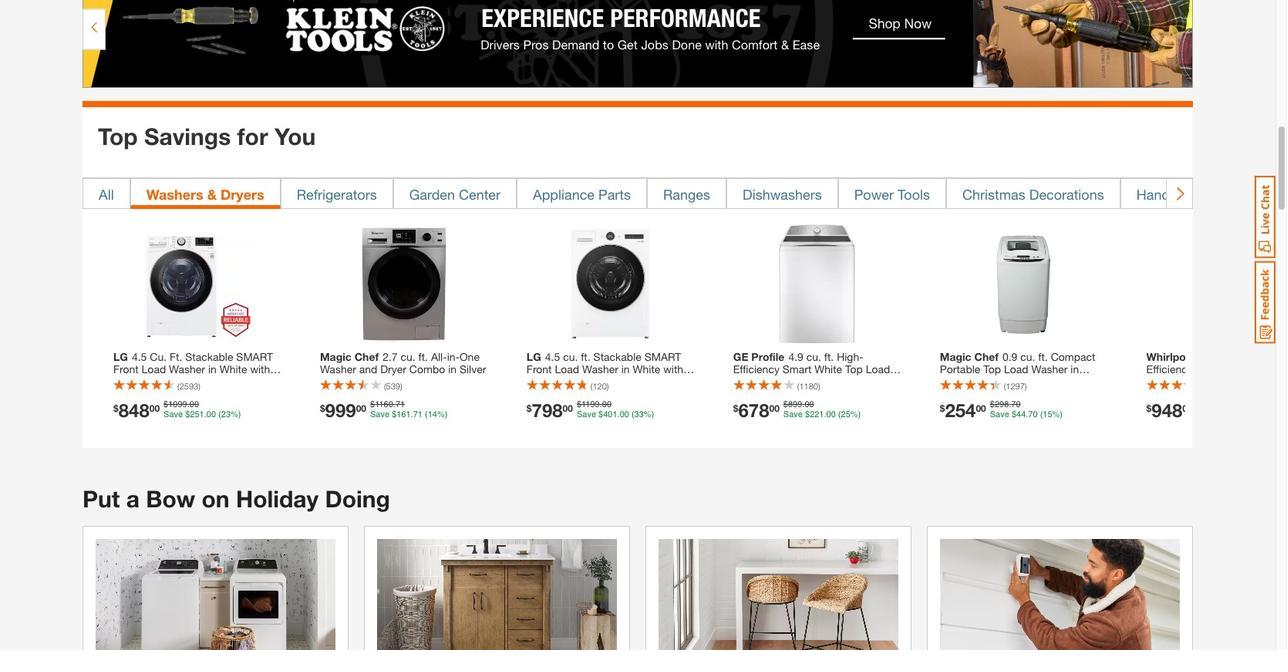 Task type: locate. For each thing, give the bounding box(es) containing it.
1180
[[800, 381, 819, 391]]

front for 798
[[527, 363, 552, 376]]

1 smart from the left
[[236, 350, 273, 364]]

white inside 4.5 cu. ft. stackable smart front load washer in white with steam and turbowash360 technology
[[220, 363, 247, 376]]

3 %) from the left
[[644, 410, 655, 420]]

washer
[[169, 363, 205, 376], [320, 363, 356, 376], [582, 363, 619, 376], [1032, 363, 1068, 376], [734, 375, 770, 388]]

cu. inside 4.9 cu. ft. high- efficiency smart white top load washer with microban technology, energy star
[[807, 350, 822, 364]]

3 save from the left
[[577, 410, 596, 420]]

white
[[220, 363, 247, 376], [633, 363, 661, 376], [815, 363, 843, 376], [940, 375, 968, 388]]

ft. left all-
[[419, 350, 428, 364]]

doing
[[325, 485, 390, 513]]

00 right 1199
[[602, 400, 612, 410]]

load left 360
[[555, 363, 579, 376]]

appliance parts
[[533, 186, 631, 203]]

2 magic from the left
[[940, 350, 972, 364]]

4 %) from the left
[[851, 410, 861, 420]]

smart for 848
[[236, 350, 273, 364]]

5 ) from the left
[[1025, 381, 1027, 391]]

chef left 2.7
[[355, 350, 379, 364]]

load up ( 1297 )
[[1004, 363, 1029, 376]]

ft. for 798
[[581, 350, 591, 364]]

and right 360
[[605, 375, 623, 388]]

&
[[207, 186, 217, 203]]

washer right 0.9
[[1032, 363, 1068, 376]]

top right microban
[[846, 363, 863, 376]]

1160
[[375, 400, 393, 410]]

compact
[[1051, 350, 1096, 364]]

load for 798
[[555, 363, 579, 376]]

3 ) from the left
[[607, 381, 609, 391]]

33
[[635, 410, 644, 420]]

2 stackable from the left
[[594, 350, 642, 364]]

2 in from the left
[[448, 363, 457, 376]]

%) down allergiene
[[644, 410, 655, 420]]

0 horizontal spatial 70
[[1012, 400, 1021, 410]]

( inside $ 999 00 $ 1160 . 71 save $ 161 . 71 ( 14 %)
[[425, 410, 428, 420]]

4 load from the left
[[1004, 363, 1029, 376]]

1 save from the left
[[164, 410, 183, 420]]

save left 44
[[990, 410, 1010, 420]]

front up technology
[[113, 363, 139, 376]]

0 horizontal spatial magic chef
[[320, 350, 379, 364]]

cu.
[[401, 350, 416, 364], [563, 350, 578, 364], [807, 350, 822, 364], [1021, 350, 1036, 364]]

( 2593 )
[[177, 381, 200, 391]]

1 lg from the left
[[113, 350, 128, 364]]

power tools
[[855, 186, 930, 203]]

4.9 cu. ft. high- efficiency smart white top load washer with microban technology, energy star
[[734, 350, 901, 401]]

stackable up "turbowash360"
[[185, 350, 233, 364]]

top up all button
[[98, 122, 138, 150]]

steam up 848
[[113, 375, 145, 388]]

. left 25
[[824, 410, 827, 420]]

cu. for 999
[[401, 350, 416, 364]]

magic
[[320, 350, 352, 364], [940, 350, 972, 364]]

washer inside 4.5 cu. ft. stackable smart front load washer in white with steam and turbowash360 technology
[[169, 363, 205, 376]]

2 chef from the left
[[975, 350, 999, 364]]

4.5 cu. ft. stackable smart front load washer in white with turbowash 360 and allergiene steam cleaning
[[527, 350, 684, 401]]

2 lg from the left
[[527, 350, 541, 364]]

washer inside the 2.7 cu. ft. all-in-one washer and dryer combo in silver
[[320, 363, 356, 376]]

0.9
[[1003, 350, 1018, 364]]

4.9 cu. ft. high-efficiency smart white top load washer with microban technology, energy star image
[[758, 224, 877, 344]]

2 magic chef from the left
[[940, 350, 999, 364]]

load inside 4.5 cu. ft. stackable smart front load washer in white with steam and turbowash360 technology
[[142, 363, 166, 376]]

washer for 254
[[1032, 363, 1068, 376]]

washer inside 4.5 cu. ft. stackable smart front load washer in white with turbowash 360 and allergiene steam cleaning
[[582, 363, 619, 376]]

steam
[[113, 375, 145, 388], [527, 388, 558, 401]]

white up the 254
[[940, 375, 968, 388]]

save left 161
[[370, 410, 390, 420]]

front inside 4.5 cu. ft. stackable smart front load washer in white with steam and turbowash360 technology
[[113, 363, 139, 376]]

2 4.5 from the left
[[545, 350, 560, 364]]

and inside the 2.7 cu. ft. all-in-one washer and dryer combo in silver
[[359, 363, 378, 376]]

ft. up 360
[[581, 350, 591, 364]]

3 cu. from the left
[[807, 350, 822, 364]]

with left ge
[[664, 363, 684, 376]]

71 right 1160
[[396, 400, 405, 410]]

ft. inside the 2.7 cu. ft. all-in-one washer and dryer combo in silver
[[419, 350, 428, 364]]

washer for 848
[[169, 363, 205, 376]]

smart inside 4.5 cu. ft. stackable smart front load washer in white with steam and turbowash360 technology
[[236, 350, 273, 364]]

%) for 848
[[231, 410, 241, 420]]

magic chef left 0.9
[[940, 350, 999, 364]]

00 right 1099
[[190, 400, 199, 410]]

with inside 4.9 cu. ft. high- efficiency smart white top load washer with microban technology, energy star
[[773, 375, 793, 388]]

cu. right 4.9
[[807, 350, 822, 364]]

cu. inside 0.9 cu. ft. compact portable top load washer in white
[[1021, 350, 1036, 364]]

2 ) from the left
[[400, 381, 402, 391]]

00 down whirlpool link
[[1183, 403, 1193, 414]]

3 ft. from the left
[[825, 350, 834, 364]]

ft. inside 0.9 cu. ft. compact portable top load washer in white
[[1039, 350, 1048, 364]]

save inside $ 999 00 $ 1160 . 71 save $ 161 . 71 ( 14 %)
[[370, 410, 390, 420]]

white for 848
[[220, 363, 247, 376]]

save left 251
[[164, 410, 183, 420]]

1 horizontal spatial tools
[[1174, 186, 1207, 203]]

ft. for 254
[[1039, 350, 1048, 364]]

allergiene
[[626, 375, 673, 388]]

in inside 0.9 cu. ft. compact portable top load washer in white
[[1071, 363, 1080, 376]]

magic for 254
[[940, 350, 972, 364]]

2 cu. from the left
[[563, 350, 578, 364]]

1 horizontal spatial steam
[[527, 388, 558, 401]]

chef
[[355, 350, 379, 364], [975, 350, 999, 364]]

cu. right 0.9
[[1021, 350, 1036, 364]]

ft. left high-
[[825, 350, 834, 364]]

cu. inside 4.5 cu. ft. stackable smart front load washer in white with turbowash 360 and allergiene steam cleaning
[[563, 350, 578, 364]]

live chat image
[[1255, 176, 1276, 258]]

00 right 899
[[805, 400, 814, 410]]

with for 678
[[773, 375, 793, 388]]

1 horizontal spatial 70
[[1029, 410, 1038, 420]]

1 cu. from the left
[[401, 350, 416, 364]]

washer down ge profile
[[734, 375, 770, 388]]

silver
[[460, 363, 486, 376]]

top left 0.9
[[984, 363, 1001, 376]]

combo
[[410, 363, 445, 376]]

white inside 4.9 cu. ft. high- efficiency smart white top load washer with microban technology, energy star
[[815, 363, 843, 376]]

1 load from the left
[[142, 363, 166, 376]]

( inside $ 848 00 $ 1099 . 00 save $ 251 . 00 ( 23 %)
[[218, 410, 221, 420]]

70 right 44
[[1029, 410, 1038, 420]]

848
[[119, 400, 149, 421]]

dryers
[[221, 186, 264, 203]]

and inside 4.5 cu. ft. stackable smart front load washer in white with steam and turbowash360 technology
[[148, 375, 166, 388]]

1 horizontal spatial with
[[664, 363, 684, 376]]

0 horizontal spatial steam
[[113, 375, 145, 388]]

899
[[788, 400, 803, 410]]

1 front from the left
[[113, 363, 139, 376]]

load right high-
[[866, 363, 891, 376]]

ft. inside 4.9 cu. ft. high- efficiency smart white top load washer with microban technology, energy star
[[825, 350, 834, 364]]

washer up the ( 2593 )
[[169, 363, 205, 376]]

70 right the '298'
[[1012, 400, 1021, 410]]

smart up "turbowash360"
[[236, 350, 273, 364]]

1 horizontal spatial magic
[[940, 350, 972, 364]]

smart up allergiene
[[645, 350, 682, 364]]

with
[[250, 363, 270, 376], [664, 363, 684, 376], [773, 375, 793, 388]]

washer up 999
[[320, 363, 356, 376]]

%) inside $ 999 00 $ 1160 . 71 save $ 161 . 71 ( 14 %)
[[437, 410, 448, 420]]

technology
[[113, 388, 168, 401]]

cleaning
[[561, 388, 603, 401]]

%)
[[231, 410, 241, 420], [437, 410, 448, 420], [644, 410, 655, 420], [851, 410, 861, 420], [1053, 410, 1063, 420]]

bow
[[146, 485, 195, 513]]

stackable inside 4.5 cu. ft. stackable smart front load washer in white with steam and turbowash360 technology
[[185, 350, 233, 364]]

4 save from the left
[[784, 410, 803, 420]]

1 magic chef from the left
[[320, 350, 379, 364]]

( inside the $ 254 00 $ 298 . 70 save $ 44 . 70 ( 15 %)
[[1041, 410, 1043, 420]]

magic up the 254
[[940, 350, 972, 364]]

washer for 798
[[582, 363, 619, 376]]

image for up to $500 off image
[[96, 539, 336, 650]]

lg for 798
[[527, 350, 541, 364]]

in inside 4.5 cu. ft. stackable smart front load washer in white with steam and turbowash360 technology
[[208, 363, 217, 376]]

1 chef from the left
[[355, 350, 379, 364]]

magic chef left 2.7
[[320, 350, 379, 364]]

)
[[198, 381, 200, 391], [400, 381, 402, 391], [607, 381, 609, 391], [819, 381, 821, 391], [1025, 381, 1027, 391]]

in
[[208, 363, 217, 376], [448, 363, 457, 376], [622, 363, 630, 376], [1071, 363, 1080, 376]]

4.5 left cu.
[[132, 350, 147, 364]]

save inside $ 678 00 $ 899 . 00 save $ 221 . 00 ( 25 %)
[[784, 410, 803, 420]]

magic chef for 254
[[940, 350, 999, 364]]

white up the 33
[[633, 363, 661, 376]]

1 horizontal spatial top
[[846, 363, 863, 376]]

3 load from the left
[[866, 363, 891, 376]]

load inside 0.9 cu. ft. compact portable top load washer in white
[[1004, 363, 1029, 376]]

00
[[190, 400, 199, 410], [602, 400, 612, 410], [805, 400, 814, 410], [149, 403, 160, 414], [356, 403, 366, 414], [563, 403, 573, 414], [770, 403, 780, 414], [976, 403, 987, 414], [1183, 403, 1193, 414], [207, 410, 216, 420], [620, 410, 629, 420], [827, 410, 836, 420]]

magic for 999
[[320, 350, 352, 364]]

00 left 1160
[[356, 403, 366, 414]]

tools
[[898, 186, 930, 203], [1174, 186, 1207, 203]]

$ 999 00 $ 1160 . 71 save $ 161 . 71 ( 14 %)
[[320, 400, 448, 421]]

stackable
[[185, 350, 233, 364], [594, 350, 642, 364]]

stackable for 798
[[594, 350, 642, 364]]

(
[[177, 381, 180, 391], [384, 381, 386, 391], [591, 381, 593, 391], [798, 381, 800, 391], [1004, 381, 1006, 391], [218, 410, 221, 420], [425, 410, 428, 420], [632, 410, 635, 420], [839, 410, 841, 420], [1041, 410, 1043, 420]]

1 %) from the left
[[231, 410, 241, 420]]

1 horizontal spatial chef
[[975, 350, 999, 364]]

cu. for 798
[[563, 350, 578, 364]]

chef left 0.9
[[975, 350, 999, 364]]

5.0 cu. ft. high efficiency white stackable front load washing machine with load & go xl dispenser image
[[1171, 224, 1288, 344]]

2 save from the left
[[370, 410, 390, 420]]

white inside 0.9 cu. ft. compact portable top load washer in white
[[940, 375, 968, 388]]

0 horizontal spatial magic
[[320, 350, 352, 364]]

image for up to 35% off image
[[659, 539, 899, 650]]

2 horizontal spatial top
[[984, 363, 1001, 376]]

1 magic from the left
[[320, 350, 352, 364]]

0 horizontal spatial front
[[113, 363, 139, 376]]

portable
[[940, 363, 981, 376]]

0 horizontal spatial stackable
[[185, 350, 233, 364]]

4.5 for 798
[[545, 350, 560, 364]]

refrigerators
[[297, 186, 377, 203]]

white up 23
[[220, 363, 247, 376]]

ranges
[[664, 186, 711, 203]]

1 horizontal spatial magic chef
[[940, 350, 999, 364]]

put a bow on holiday doing
[[83, 485, 390, 513]]

lg up turbowash
[[527, 350, 541, 364]]

1 horizontal spatial stackable
[[594, 350, 642, 364]]

2 front from the left
[[527, 363, 552, 376]]

ft. left the compact at the bottom
[[1039, 350, 1048, 364]]

and down cu.
[[148, 375, 166, 388]]

cu.
[[150, 350, 167, 364]]

4.5 inside 4.5 cu. ft. stackable smart front load washer in white with steam and turbowash360 technology
[[132, 350, 147, 364]]

1 4.5 from the left
[[132, 350, 147, 364]]

4 cu. from the left
[[1021, 350, 1036, 364]]

. left the 401
[[600, 400, 602, 410]]

2.7
[[383, 350, 398, 364]]

dishwashers button
[[727, 178, 838, 209]]

and left 2.7
[[359, 363, 378, 376]]

%) down technology,
[[851, 410, 861, 420]]

front up 798 at the bottom left of the page
[[527, 363, 552, 376]]

00 left 899
[[770, 403, 780, 414]]

magic chef
[[320, 350, 379, 364], [940, 350, 999, 364]]

microban
[[796, 375, 841, 388]]

load left the ft.
[[142, 363, 166, 376]]

with inside 4.5 cu. ft. stackable smart front load washer in white with turbowash 360 and allergiene steam cleaning
[[664, 363, 684, 376]]

00 left the '298'
[[976, 403, 987, 414]]

cu. up turbowash
[[563, 350, 578, 364]]

with for 798
[[664, 363, 684, 376]]

1 stackable from the left
[[185, 350, 233, 364]]

%) right 44
[[1053, 410, 1063, 420]]

washer inside 4.9 cu. ft. high- efficiency smart white top load washer with microban technology, energy star
[[734, 375, 770, 388]]

with up 899
[[773, 375, 793, 388]]

71
[[396, 400, 405, 410], [413, 410, 423, 420]]

0 horizontal spatial and
[[148, 375, 166, 388]]

ge
[[734, 350, 749, 364]]

2 %) from the left
[[437, 410, 448, 420]]

cu. right 2.7
[[401, 350, 416, 364]]

cu. inside the 2.7 cu. ft. all-in-one washer and dryer combo in silver
[[401, 350, 416, 364]]

load inside 4.5 cu. ft. stackable smart front load washer in white with turbowash 360 and allergiene steam cleaning
[[555, 363, 579, 376]]

1 in from the left
[[208, 363, 217, 376]]

1 tools from the left
[[898, 186, 930, 203]]

2 horizontal spatial and
[[605, 375, 623, 388]]

2 horizontal spatial with
[[773, 375, 793, 388]]

%) right 161
[[437, 410, 448, 420]]

1 horizontal spatial and
[[359, 363, 378, 376]]

71 right 161
[[413, 410, 423, 420]]

4 in from the left
[[1071, 363, 1080, 376]]

washer inside 0.9 cu. ft. compact portable top load washer in white
[[1032, 363, 1068, 376]]

1 horizontal spatial lg
[[527, 350, 541, 364]]

%) inside $ 678 00 $ 899 . 00 save $ 221 . 00 ( 25 %)
[[851, 410, 861, 420]]

0 horizontal spatial lg
[[113, 350, 128, 364]]

save inside $ 848 00 $ 1099 . 00 save $ 251 . 00 ( 23 %)
[[164, 410, 183, 420]]

save inside the $ 254 00 $ 298 . 70 save $ 44 . 70 ( 15 %)
[[990, 410, 1010, 420]]

4.5 up turbowash
[[545, 350, 560, 364]]

in for 848
[[208, 363, 217, 376]]

stackable inside 4.5 cu. ft. stackable smart front load washer in white with turbowash 360 and allergiene steam cleaning
[[594, 350, 642, 364]]

. left 23
[[204, 410, 207, 420]]

798
[[532, 400, 563, 421]]

%) for 254
[[1053, 410, 1063, 420]]

technology,
[[844, 375, 901, 388]]

tools for hand tools
[[1174, 186, 1207, 203]]

save for 678
[[784, 410, 803, 420]]

00 down "cleaning"
[[563, 403, 573, 414]]

cu. for 678
[[807, 350, 822, 364]]

garden center
[[409, 186, 501, 203]]

in inside 4.5 cu. ft. stackable smart front load washer in white with turbowash 360 and allergiene steam cleaning
[[622, 363, 630, 376]]

5 save from the left
[[990, 410, 1010, 420]]

power tools button
[[838, 178, 947, 209]]

christmas
[[963, 186, 1026, 203]]

0 horizontal spatial with
[[250, 363, 270, 376]]

0 horizontal spatial smart
[[236, 350, 273, 364]]

%) inside $ 848 00 $ 1099 . 00 save $ 251 . 00 ( 23 %)
[[231, 410, 241, 420]]

with right "turbowash360"
[[250, 363, 270, 376]]

1 horizontal spatial front
[[527, 363, 552, 376]]

magic up 999
[[320, 350, 352, 364]]

ft.
[[419, 350, 428, 364], [581, 350, 591, 364], [825, 350, 834, 364], [1039, 350, 1048, 364]]

00 down technology
[[149, 403, 160, 414]]

front inside 4.5 cu. ft. stackable smart front load washer in white with turbowash 360 and allergiene steam cleaning
[[527, 363, 552, 376]]

5 %) from the left
[[1053, 410, 1063, 420]]

lg
[[113, 350, 128, 364], [527, 350, 541, 364]]

%) right 251
[[231, 410, 241, 420]]

front
[[113, 363, 139, 376], [527, 363, 552, 376]]

360
[[584, 375, 602, 388]]

turbowash360
[[169, 375, 241, 388]]

save down "cleaning"
[[577, 410, 596, 420]]

lg left cu.
[[113, 350, 128, 364]]

4 ft. from the left
[[1039, 350, 1048, 364]]

3 in from the left
[[622, 363, 630, 376]]

2 smart from the left
[[645, 350, 682, 364]]

70
[[1012, 400, 1021, 410], [1029, 410, 1038, 420]]

cu. for 254
[[1021, 350, 1036, 364]]

1 ) from the left
[[198, 381, 200, 391]]

load
[[142, 363, 166, 376], [555, 363, 579, 376], [866, 363, 891, 376], [1004, 363, 1029, 376]]

white up 1180
[[815, 363, 843, 376]]

23
[[221, 410, 231, 420]]

steam left "cleaning"
[[527, 388, 558, 401]]

4.5 inside 4.5 cu. ft. stackable smart front load washer in white with turbowash 360 and allergiene steam cleaning
[[545, 350, 560, 364]]

tools right hand
[[1174, 186, 1207, 203]]

4.5 cu. ft. stackable smart front load washer in white with turbowash 360 and allergiene steam cleaning image
[[551, 224, 671, 344]]

garden
[[409, 186, 455, 203]]

678
[[739, 400, 770, 421]]

smart inside 4.5 cu. ft. stackable smart front load washer in white with turbowash 360 and allergiene steam cleaning
[[645, 350, 682, 364]]

white inside 4.5 cu. ft. stackable smart front load washer in white with turbowash 360 and allergiene steam cleaning
[[633, 363, 661, 376]]

ft. inside 4.5 cu. ft. stackable smart front load washer in white with turbowash 360 and allergiene steam cleaning
[[581, 350, 591, 364]]

4 ) from the left
[[819, 381, 821, 391]]

2 load from the left
[[555, 363, 579, 376]]

%) inside the $ 254 00 $ 298 . 70 save $ 44 . 70 ( 15 %)
[[1053, 410, 1063, 420]]

2 tools from the left
[[1174, 186, 1207, 203]]

washer up ( 120 )
[[582, 363, 619, 376]]

0 horizontal spatial chef
[[355, 350, 379, 364]]

save inside $ 798 00 $ 1199 . 00 save $ 401 . 00 ( 33 %)
[[577, 410, 596, 420]]

) for 254
[[1025, 381, 1027, 391]]

one
[[460, 350, 480, 364]]

. left 14
[[411, 410, 413, 420]]

. left 15
[[1026, 410, 1029, 420]]

0 horizontal spatial tools
[[898, 186, 930, 203]]

appliance parts button
[[517, 178, 647, 209]]

2 ft. from the left
[[581, 350, 591, 364]]

$ inside $ 948 00
[[1147, 403, 1152, 414]]

2.7 cu. ft. all-in-one washer and dryer combo in silver
[[320, 350, 486, 376]]

tools right power
[[898, 186, 930, 203]]

0 horizontal spatial 4.5
[[132, 350, 147, 364]]

all-
[[431, 350, 447, 364]]

lg for 848
[[113, 350, 128, 364]]

white for 798
[[633, 363, 661, 376]]

1 horizontal spatial smart
[[645, 350, 682, 364]]

put
[[83, 485, 120, 513]]

1 ft. from the left
[[419, 350, 428, 364]]

1 horizontal spatial 4.5
[[545, 350, 560, 364]]

image for up to 40% off image
[[941, 539, 1180, 650]]

stackable up ( 120 )
[[594, 350, 642, 364]]

) for 798
[[607, 381, 609, 391]]

magic chef for 999
[[320, 350, 379, 364]]

with inside 4.5 cu. ft. stackable smart front load washer in white with steam and turbowash360 technology
[[250, 363, 270, 376]]

%) inside $ 798 00 $ 1199 . 00 save $ 401 . 00 ( 33 %)
[[644, 410, 655, 420]]

save down star
[[784, 410, 803, 420]]



Task type: describe. For each thing, give the bounding box(es) containing it.
4.9
[[789, 350, 804, 364]]

2.7 cu. ft. all-in-one washer and dryer combo in silver image
[[345, 224, 464, 344]]

top inside 4.9 cu. ft. high- efficiency smart white top load washer with microban technology, energy star
[[846, 363, 863, 376]]

00 inside $ 999 00 $ 1160 . 71 save $ 161 . 71 ( 14 %)
[[356, 403, 366, 414]]

0.9 cu. ft. compact portable top load washer in white image
[[965, 224, 1084, 344]]

0 horizontal spatial 71
[[396, 400, 405, 410]]

221
[[810, 410, 824, 420]]

chef for 254
[[975, 350, 999, 364]]

%) for 678
[[851, 410, 861, 420]]

center
[[459, 186, 501, 203]]

ft.
[[170, 350, 182, 364]]

in-
[[447, 350, 460, 364]]

tools for power tools
[[898, 186, 930, 203]]

energy
[[734, 388, 777, 401]]

washers
[[146, 186, 203, 203]]

for
[[237, 122, 268, 150]]

hand tools
[[1137, 186, 1207, 203]]

4.5 cu. ft. stackable smart front load washer in white with steam and turbowash360 technology image
[[138, 224, 257, 344]]

948
[[1152, 400, 1183, 421]]

stackable for 848
[[185, 350, 233, 364]]

254
[[945, 400, 976, 421]]

dishwashers
[[743, 186, 822, 203]]

4.5 cu. ft. stackable smart front load washer in white with steam and turbowash360 technology
[[113, 350, 273, 401]]

( inside $ 798 00 $ 1199 . 00 save $ 401 . 00 ( 33 %)
[[632, 410, 635, 420]]

1199
[[582, 400, 600, 410]]

in inside the 2.7 cu. ft. all-in-one washer and dryer combo in silver
[[448, 363, 457, 376]]

ranges button
[[647, 178, 727, 209]]

dryer
[[381, 363, 407, 376]]

. left the 33
[[618, 410, 620, 420]]

load for 254
[[1004, 363, 1029, 376]]

. left 221 on the right of page
[[803, 400, 805, 410]]

feedback link image
[[1255, 261, 1276, 344]]

smart
[[783, 363, 812, 376]]

save for 999
[[370, 410, 390, 420]]

efficiency
[[734, 363, 780, 376]]

15
[[1043, 410, 1053, 420]]

decorations
[[1030, 186, 1105, 203]]

top inside 0.9 cu. ft. compact portable top load washer in white
[[984, 363, 1001, 376]]

power
[[855, 186, 894, 203]]

chef for 999
[[355, 350, 379, 364]]

all button
[[83, 178, 130, 209]]

whirlpool link
[[1147, 350, 1288, 401]]

save for 798
[[577, 410, 596, 420]]

) for 999
[[400, 381, 402, 391]]

00 inside $ 948 00
[[1183, 403, 1193, 414]]

garden center button
[[393, 178, 517, 209]]

profile
[[752, 350, 785, 364]]

refrigerators button
[[281, 178, 393, 209]]

front for 848
[[113, 363, 139, 376]]

image for special buy savings image
[[377, 539, 617, 650]]

appliance
[[533, 186, 595, 203]]

high-
[[837, 350, 864, 364]]

$ 948 00
[[1147, 400, 1193, 421]]

. left 251
[[187, 400, 190, 410]]

1297
[[1006, 381, 1025, 391]]

( 1180 )
[[798, 381, 821, 391]]

turbowash
[[527, 375, 581, 388]]

( 539 )
[[384, 381, 402, 391]]

251
[[190, 410, 204, 420]]

298
[[995, 400, 1009, 410]]

%) for 798
[[644, 410, 655, 420]]

parts
[[599, 186, 631, 203]]

%) for 999
[[437, 410, 448, 420]]

load inside 4.9 cu. ft. high- efficiency smart white top load washer with microban technology, energy star
[[866, 363, 891, 376]]

00 right the 401
[[620, 410, 629, 420]]

539
[[386, 381, 400, 391]]

0 horizontal spatial top
[[98, 122, 138, 150]]

120
[[593, 381, 607, 391]]

steam inside 4.5 cu. ft. stackable smart front load washer in white with steam and turbowash360 technology
[[113, 375, 145, 388]]

white for 254
[[940, 375, 968, 388]]

$ 798 00 $ 1199 . 00 save $ 401 . 00 ( 33 %)
[[527, 400, 655, 421]]

christmas decorations
[[963, 186, 1105, 203]]

) for 848
[[198, 381, 200, 391]]

save for 254
[[990, 410, 1010, 420]]

401
[[603, 410, 618, 420]]

00 inside the $ 254 00 $ 298 . 70 save $ 44 . 70 ( 15 %)
[[976, 403, 987, 414]]

load for 848
[[142, 363, 166, 376]]

00 right 221 on the right of page
[[827, 410, 836, 420]]

all
[[99, 186, 114, 203]]

with for 848
[[250, 363, 270, 376]]

$ 848 00 $ 1099 . 00 save $ 251 . 00 ( 23 %)
[[113, 400, 241, 421]]

1099
[[168, 400, 187, 410]]

savings
[[144, 122, 231, 150]]

next arrow image
[[1174, 186, 1186, 201]]

0.9 cu. ft. compact portable top load washer in white
[[940, 350, 1096, 388]]

ft. for 678
[[825, 350, 834, 364]]

$ 678 00 $ 899 . 00 save $ 221 . 00 ( 25 %)
[[734, 400, 861, 421]]

4.5 for 848
[[132, 350, 147, 364]]

00 right 251
[[207, 410, 216, 420]]

1 horizontal spatial 71
[[413, 410, 423, 420]]

( 1297 )
[[1004, 381, 1027, 391]]

( 120 )
[[591, 381, 609, 391]]

washers & dryers
[[146, 186, 264, 203]]

14
[[428, 410, 437, 420]]

you
[[275, 122, 316, 150]]

161
[[397, 410, 411, 420]]

hand tools button
[[1121, 178, 1223, 209]]

( inside $ 678 00 $ 899 . 00 save $ 221 . 00 ( 25 %)
[[839, 410, 841, 420]]

$ 254 00 $ 298 . 70 save $ 44 . 70 ( 15 %)
[[940, 400, 1063, 421]]

smart for 798
[[645, 350, 682, 364]]

hand
[[1137, 186, 1170, 203]]

save for 848
[[164, 410, 183, 420]]

25
[[841, 410, 851, 420]]

999
[[325, 400, 356, 421]]

and inside 4.5 cu. ft. stackable smart front load washer in white with turbowash 360 and allergiene steam cleaning
[[605, 375, 623, 388]]

. left 161
[[393, 400, 396, 410]]

ft. for 999
[[419, 350, 428, 364]]

44
[[1017, 410, 1026, 420]]

steam inside 4.5 cu. ft. stackable smart front load washer in white with turbowash 360 and allergiene steam cleaning
[[527, 388, 558, 401]]

on
[[202, 485, 230, 513]]

in for 798
[[622, 363, 630, 376]]

christmas decorations button
[[947, 178, 1121, 209]]

a
[[126, 485, 140, 513]]

2593
[[180, 381, 198, 391]]

) for 678
[[819, 381, 821, 391]]

in for 254
[[1071, 363, 1080, 376]]

. left 44
[[1009, 400, 1012, 410]]

top savings for you
[[98, 122, 316, 150]]

holiday
[[236, 485, 319, 513]]

washers & dryers button
[[130, 178, 281, 209]]



Task type: vqa. For each thing, say whether or not it's contained in the screenshot.
the Stackable inside the 4.5 cu. ft. Stackable SMART Front Load Washer in White with TurboWash 360 and Allergiene Steam Cleaning
yes



